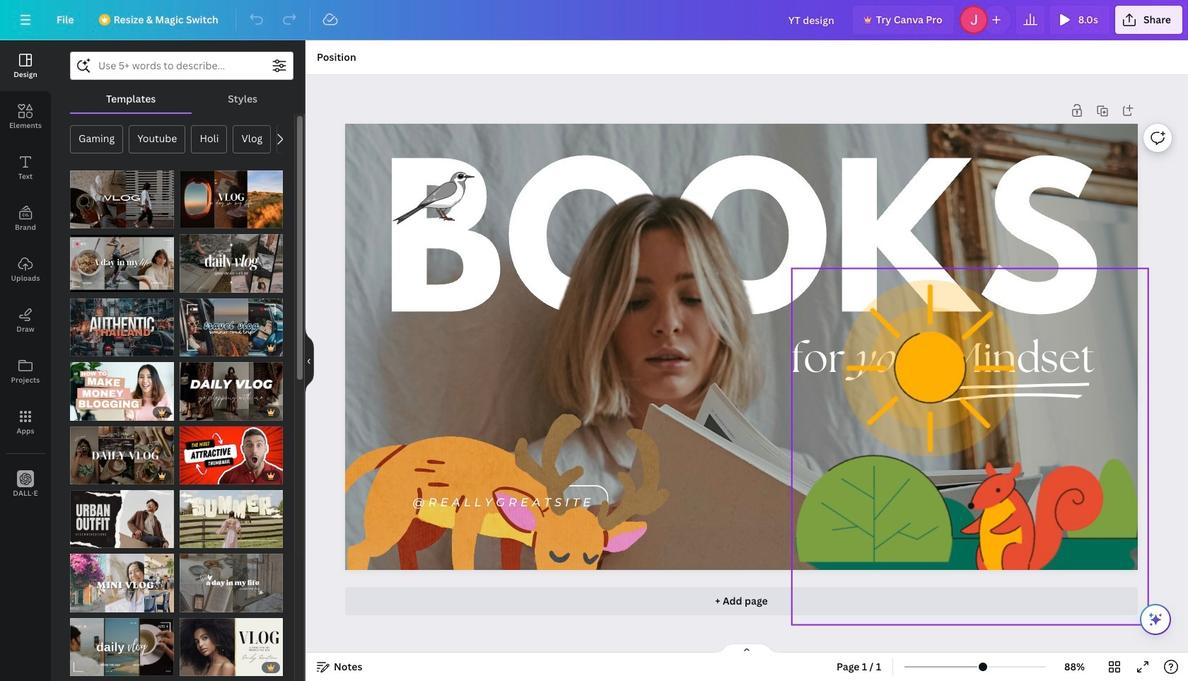 Task type: locate. For each thing, give the bounding box(es) containing it.
0 vertical spatial brown minimalist lifestyle daily vlog youtube thumbnail group
[[70, 226, 174, 293]]

playful japanese wagtail image
[[390, 169, 478, 227], [390, 169, 478, 227]]

brown minimalist lifestyle daily vlog youtube thumbnail image
[[70, 235, 174, 293], [70, 618, 174, 677]]

brown minimalist lifestyle daily vlog youtube thumbnail image up dark grey minimalist photo travel youtube thumbnail at the left of the page
[[70, 235, 174, 293]]

0 vertical spatial brown minimalist lifestyle daily vlog youtube thumbnail image
[[70, 235, 174, 293]]

deer animated sticker image
[[326, 257, 675, 614]]

neutral elegant minimalist daily vlog youtube thumbnail group
[[179, 226, 283, 293]]

show pages image
[[713, 643, 781, 655]]

orange yellow minimalist aesthetic a day in my life travel vlog youtube thumbnail group
[[179, 162, 283, 229]]

Zoom button
[[1052, 656, 1098, 679]]

brown black elegant aesthetic fashion vlog youtube thumbnail group
[[179, 354, 283, 421]]

1 vertical spatial brown minimalist lifestyle daily vlog youtube thumbnail group
[[70, 610, 174, 677]]

black and brown modern urban outfit recommendations youtube thumbnail image
[[70, 490, 174, 549]]

dark grey minimalist photo travel youtube thumbnail image
[[70, 299, 174, 357]]

1 brown minimalist lifestyle daily vlog youtube thumbnail image from the top
[[70, 235, 174, 293]]

1 brown minimalist lifestyle daily vlog youtube thumbnail group from the top
[[70, 226, 174, 293]]

1 vertical spatial brown minimalist lifestyle daily vlog youtube thumbnail image
[[70, 618, 174, 677]]

orange yellow minimalist aesthetic a day in my life travel vlog youtube thumbnail image
[[179, 171, 283, 229]]

animated squirrel outdoors image
[[792, 269, 1149, 626], [792, 269, 1149, 626]]

beige minimalist vlog daily routine youtube thumbnail group
[[179, 610, 283, 677]]

hide image
[[305, 327, 314, 395]]

brown minimalist lifestyle daily vlog youtube thumbnail group
[[70, 226, 174, 293], [70, 610, 174, 677]]

canva assistant image
[[1148, 611, 1165, 628]]

2 brown minimalist lifestyle daily vlog youtube thumbnail image from the top
[[70, 618, 174, 677]]

2 brown minimalist lifestyle daily vlog youtube thumbnail group from the top
[[70, 610, 174, 677]]

brown minimalist lifestyle daily vlog youtube thumbnail image down white simple mini vlog youtube thumbnail group
[[70, 618, 174, 677]]

blue vintage retro travel vlog youtube thumbnail group
[[179, 290, 283, 357]]

beige minimalist vlog daily routine youtube thumbnail image
[[179, 618, 283, 677]]

beige minimalist aesthetic daily vlog youtube thumbnail image
[[179, 554, 283, 613]]

brown minimalist lifestyle daily vlog youtube thumbnail image for neutral elegant minimalist daily vlog youtube thumbnail
[[70, 235, 174, 293]]



Task type: describe. For each thing, give the bounding box(es) containing it.
brown minimalist lifestyle daily vlog youtube thumbnail group for beige minimalist vlog daily routine youtube thumbnail
[[70, 610, 174, 677]]

brown minimalist lifestyle daily vlog youtube thumbnail image for beige minimalist vlog daily routine youtube thumbnail
[[70, 618, 174, 677]]

Use 5+ words to describe... search field
[[98, 52, 265, 79]]

dark grey minimalist photo travel youtube thumbnail group
[[70, 290, 174, 357]]

most attractive youtube thumbnail image
[[179, 426, 283, 485]]

brown white modern lifestyle vlog youtube thumbnail image
[[70, 426, 174, 485]]

blue vintage retro travel vlog youtube thumbnail image
[[179, 299, 283, 357]]

aesthetic simple vacation trip youtube thumbnail image
[[179, 490, 283, 549]]

brown and white simple vlog youtube thumbnail image
[[70, 171, 174, 229]]

brown black elegant aesthetic fashion vlog youtube thumbnail image
[[179, 362, 283, 421]]

white simple mini vlog youtube thumbnail image
[[70, 554, 174, 613]]

black and brown modern urban outfit recommendations youtube thumbnail group
[[70, 490, 174, 549]]

brown minimalist lifestyle daily vlog youtube thumbnail group for neutral elegant minimalist daily vlog youtube thumbnail
[[70, 226, 174, 293]]

big text how to youtube thumbnail image
[[70, 362, 174, 421]]

side panel tab list
[[0, 40, 51, 510]]

brown white modern lifestyle vlog youtube thumbnail group
[[70, 418, 174, 485]]

brown and white simple vlog youtube thumbnail group
[[70, 162, 174, 229]]

main menu bar
[[0, 0, 1189, 40]]

Design title text field
[[777, 6, 848, 34]]

big text how to youtube thumbnail group
[[70, 354, 174, 421]]

beige minimalist aesthetic daily vlog youtube thumbnail group
[[179, 554, 283, 613]]

most attractive youtube thumbnail group
[[179, 418, 283, 485]]

white simple mini vlog youtube thumbnail group
[[70, 554, 174, 613]]

neutral elegant minimalist daily vlog youtube thumbnail image
[[179, 235, 283, 293]]



Task type: vqa. For each thing, say whether or not it's contained in the screenshot.
29. Patisserie Font Combination:Sacramento + Montserrat Light
no



